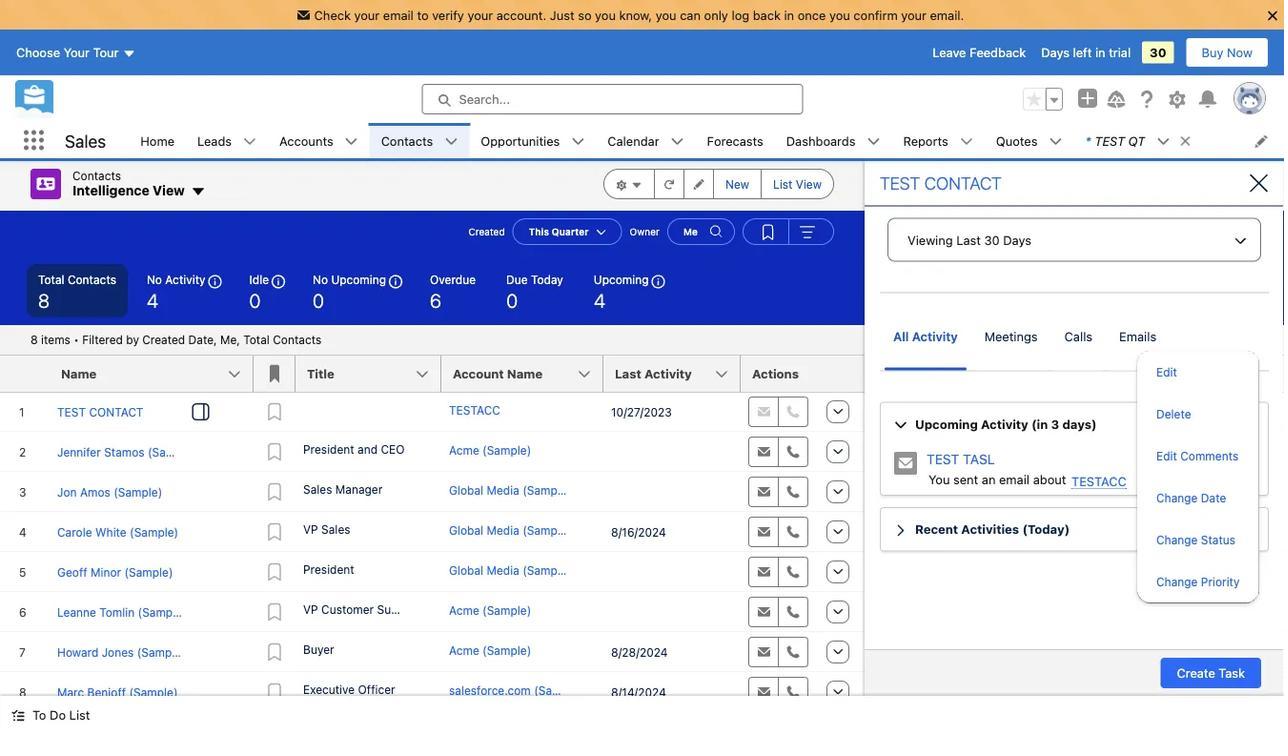 Task type: vqa. For each thing, say whether or not it's contained in the screenshot.
'Edit Type' image
no



Task type: locate. For each thing, give the bounding box(es) containing it.
test up 'you'
[[927, 452, 960, 468]]

view down home
[[153, 183, 185, 198]]

search...
[[459, 92, 510, 106]]

0 horizontal spatial last
[[615, 367, 642, 381]]

text default image inside "calendar" list item
[[671, 135, 684, 148]]

list item
[[1074, 123, 1201, 158]]

calendar
[[608, 133, 659, 148]]

last right the viewing
[[957, 233, 981, 247]]

grid
[[0, 356, 865, 713]]

total
[[38, 273, 64, 286], [243, 333, 270, 347]]

you left can
[[656, 8, 677, 22]]

contacts inside list item
[[381, 133, 433, 148]]

upcoming
[[331, 273, 386, 286], [594, 273, 649, 286], [915, 417, 978, 431]]

contacts inside total contacts 8
[[68, 273, 116, 286]]

list view button
[[761, 169, 834, 199]]

verify
[[432, 8, 464, 22]]

name down •
[[61, 367, 97, 381]]

0 horizontal spatial test
[[880, 173, 920, 194]]

text default image inside list item
[[1157, 135, 1170, 148]]

1 vertical spatial last
[[615, 367, 642, 381]]

cell up the 8/16/2024
[[604, 472, 741, 512]]

last up the 10/27/2023
[[615, 367, 642, 381]]

email
[[383, 8, 414, 22], [999, 472, 1030, 486]]

now
[[1227, 45, 1253, 60]]

text default image right qt
[[1157, 135, 1170, 148]]

can
[[680, 8, 701, 22]]

0 vertical spatial last
[[957, 233, 981, 247]]

row number image
[[0, 356, 50, 392]]

1 horizontal spatial 4
[[594, 289, 605, 311]]

all
[[893, 329, 909, 343]]

0 horizontal spatial upcoming
[[331, 273, 386, 286]]

text default image inside dashboards list item
[[867, 135, 881, 148]]

text default image inside opportunities "list item"
[[571, 135, 585, 148]]

upcoming left overdue at the top
[[331, 273, 386, 286]]

contacts list item
[[370, 123, 469, 158]]

2 horizontal spatial test
[[1095, 133, 1125, 148]]

filtered
[[82, 333, 123, 347]]

last activity button
[[604, 356, 741, 392]]

text default image left 'reports'
[[867, 135, 881, 148]]

10/27/2023
[[611, 405, 672, 419]]

activity for upcoming
[[981, 417, 1029, 431]]

text default image inside reports list item
[[960, 135, 973, 148]]

vp down sales manager
[[303, 523, 318, 536]]

list right do at the bottom left
[[69, 708, 90, 722]]

30 right oct
[[1218, 457, 1232, 470]]

actions
[[752, 367, 799, 381]]

8 left items on the top
[[31, 333, 38, 347]]

text default image
[[571, 135, 585, 148], [960, 135, 973, 148], [1049, 135, 1063, 148], [1157, 135, 1170, 148], [11, 709, 25, 722]]

text default image right leads
[[243, 135, 257, 148]]

text default image inside to do list button
[[11, 709, 25, 722]]

upcoming down owner
[[594, 273, 649, 286]]

2 horizontal spatial 0
[[506, 289, 518, 311]]

1 vertical spatial list
[[69, 708, 90, 722]]

1 4 from the left
[[147, 289, 158, 311]]

this quarter button
[[513, 218, 622, 245]]

2 vertical spatial sales
[[321, 523, 350, 536]]

view inside button
[[796, 177, 822, 191]]

8 inside total contacts 8
[[38, 289, 50, 311]]

dashboards link
[[775, 123, 867, 158]]

all activity
[[893, 329, 958, 343]]

2 4 from the left
[[594, 289, 605, 311]]

create task
[[1177, 666, 1245, 680]]

3 0 from the left
[[506, 289, 518, 311]]

0 horizontal spatial created
[[142, 333, 185, 347]]

days
[[1041, 45, 1070, 60], [1003, 233, 1032, 247]]

Activity Date Range, Viewing Last 30 Days button
[[888, 218, 1261, 262]]

0 for no upcoming
[[313, 289, 324, 311]]

accounts list item
[[268, 123, 370, 158]]

me button
[[667, 218, 735, 245]]

1 vertical spatial vp
[[303, 603, 318, 616]]

cell
[[296, 392, 441, 432], [604, 432, 741, 472], [604, 472, 741, 512], [604, 552, 741, 592], [604, 592, 741, 632]]

text default image
[[1179, 134, 1192, 148], [243, 135, 257, 148], [345, 135, 358, 148], [445, 135, 458, 148], [671, 135, 684, 148], [867, 135, 881, 148], [191, 184, 206, 200]]

total contacts 8
[[38, 273, 116, 311]]

your right check
[[354, 8, 380, 22]]

choose your tour
[[16, 45, 119, 60]]

text default image right 'reports'
[[960, 135, 973, 148]]

once
[[798, 8, 826, 22]]

0 horizontal spatial in
[[784, 8, 794, 22]]

0 vertical spatial president
[[303, 442, 354, 456]]

activity inside button
[[912, 329, 958, 343]]

0 horizontal spatial no
[[147, 273, 162, 286]]

activity inside key performance indicators "group"
[[165, 273, 206, 286]]

0 horizontal spatial email
[[383, 8, 414, 22]]

name inside cell
[[61, 367, 97, 381]]

activity for all
[[912, 329, 958, 343]]

manager
[[335, 482, 383, 496]]

days left left
[[1041, 45, 1070, 60]]

name cell
[[50, 356, 265, 393]]

email image
[[894, 452, 917, 475]]

8
[[38, 289, 50, 311], [31, 333, 38, 347]]

sales for sales
[[65, 130, 106, 151]]

account name cell
[[441, 356, 615, 393]]

30 right trial
[[1150, 45, 1167, 60]]

1 president from the top
[[303, 442, 354, 456]]

upcoming up the test tasl
[[915, 417, 978, 431]]

1 horizontal spatial email
[[999, 472, 1030, 486]]

left
[[1073, 45, 1092, 60]]

0 horizontal spatial your
[[354, 8, 380, 22]]

list item containing *
[[1074, 123, 1201, 158]]

1 vertical spatial group
[[604, 169, 834, 199]]

sales for sales manager
[[303, 482, 332, 496]]

2 no from the left
[[313, 273, 328, 286]]

4 for upcoming
[[594, 289, 605, 311]]

text default image right accounts
[[345, 135, 358, 148]]

1 horizontal spatial view
[[796, 177, 822, 191]]

0 down the no upcoming
[[313, 289, 324, 311]]

text default image left *
[[1049, 135, 1063, 148]]

1 vertical spatial total
[[243, 333, 270, 347]]

test down reports link
[[880, 173, 920, 194]]

text default image inside 'quotes' list item
[[1049, 135, 1063, 148]]

in right back
[[784, 8, 794, 22]]

in right left
[[1096, 45, 1106, 60]]

1 horizontal spatial your
[[468, 8, 493, 22]]

activity right all
[[912, 329, 958, 343]]

0 horizontal spatial total
[[38, 273, 64, 286]]

1 horizontal spatial last
[[957, 233, 981, 247]]

leads list item
[[186, 123, 268, 158]]

contacts up important cell
[[273, 333, 322, 347]]

upcoming inside upcoming activity (in 3 days) dropdown button
[[915, 417, 978, 431]]

your right verify
[[468, 8, 493, 22]]

1 vp from the top
[[303, 523, 318, 536]]

you right so
[[595, 8, 616, 22]]

test right *
[[1095, 133, 1125, 148]]

0 vertical spatial vp
[[303, 523, 318, 536]]

title cell
[[296, 356, 453, 393]]

4 for no activity
[[147, 289, 158, 311]]

group down list view
[[743, 218, 834, 245]]

2 horizontal spatial upcoming
[[915, 417, 978, 431]]

sales down sales manager
[[321, 523, 350, 536]]

president down vp sales
[[303, 563, 354, 576]]

activity left (in
[[981, 417, 1029, 431]]

text default image left to on the bottom
[[11, 709, 25, 722]]

oct
[[1195, 457, 1214, 470]]

1 horizontal spatial days
[[1041, 45, 1070, 60]]

view
[[796, 177, 822, 191], [153, 183, 185, 198]]

2 0 from the left
[[313, 289, 324, 311]]

cell up 8/28/2024
[[604, 592, 741, 632]]

activity up 8 items • filtered by created date, me, total contacts
[[165, 273, 206, 286]]

test for test tasl
[[927, 452, 960, 468]]

intelligence
[[72, 183, 149, 198]]

0 vertical spatial test
[[1095, 133, 1125, 148]]

your left email.
[[901, 8, 927, 22]]

all activity button
[[880, 324, 971, 370]]

1 no from the left
[[147, 273, 162, 286]]

title
[[307, 367, 335, 381]]

text default image left opportunities link
[[445, 135, 458, 148]]

sent
[[954, 472, 979, 486]]

list right new
[[773, 177, 793, 191]]

text default image down search... "button"
[[571, 135, 585, 148]]

1 horizontal spatial in
[[1096, 45, 1106, 60]]

text default image inside accounts list item
[[345, 135, 358, 148]]

group
[[1023, 88, 1063, 111], [604, 169, 834, 199], [743, 218, 834, 245]]

test contact link
[[880, 173, 1002, 194]]

created right by
[[142, 333, 185, 347]]

list inside group
[[773, 177, 793, 191]]

view down dashboards link
[[796, 177, 822, 191]]

sales up intelligence
[[65, 130, 106, 151]]

no right idle
[[313, 273, 328, 286]]

leave
[[933, 45, 966, 60]]

tour
[[93, 45, 119, 60]]

1 horizontal spatial list
[[773, 177, 793, 191]]

0 vertical spatial 30
[[1150, 45, 1167, 60]]

calendar list item
[[596, 123, 696, 158]]

1 vertical spatial test
[[880, 173, 920, 194]]

dashboards
[[786, 133, 856, 148]]

0 vertical spatial list
[[773, 177, 793, 191]]

president for president and ceo
[[303, 442, 354, 456]]

2 name from the left
[[507, 367, 543, 381]]

1 vertical spatial days
[[1003, 233, 1032, 247]]

you right once
[[829, 8, 850, 22]]

0
[[249, 289, 261, 311], [313, 289, 324, 311], [506, 289, 518, 311]]

*
[[1086, 133, 1091, 148]]

4 down no activity
[[147, 289, 158, 311]]

activity up the 10/27/2023
[[645, 367, 692, 381]]

1 vertical spatial sales
[[303, 482, 332, 496]]

0 horizontal spatial 8
[[31, 333, 38, 347]]

2 vp from the top
[[303, 603, 318, 616]]

test
[[1095, 133, 1125, 148], [880, 173, 920, 194], [927, 452, 960, 468]]

30 right the viewing
[[984, 233, 1000, 247]]

email left to
[[383, 8, 414, 22]]

0 vertical spatial in
[[784, 8, 794, 22]]

0 inside due today 0
[[506, 289, 518, 311]]

accounts
[[279, 133, 333, 148]]

1 horizontal spatial you
[[656, 8, 677, 22]]

buy now button
[[1186, 37, 1269, 68]]

0 horizontal spatial 0
[[249, 289, 261, 311]]

4 right due today 0
[[594, 289, 605, 311]]

text default image for contacts
[[445, 135, 458, 148]]

1 vertical spatial email
[[999, 472, 1030, 486]]

an
[[982, 472, 996, 486]]

0 horizontal spatial 4
[[147, 289, 158, 311]]

4
[[147, 289, 158, 311], [594, 289, 605, 311]]

vp left customer on the bottom of page
[[303, 603, 318, 616]]

email right an
[[999, 472, 1030, 486]]

opportunities
[[481, 133, 560, 148]]

1 horizontal spatial 8
[[38, 289, 50, 311]]

total right me,
[[243, 333, 270, 347]]

feedback
[[970, 45, 1026, 60]]

3
[[1051, 417, 1060, 431]]

contacts up filtered
[[68, 273, 116, 286]]

you
[[595, 8, 616, 22], [656, 8, 677, 22], [829, 8, 850, 22]]

text default image inside leads list item
[[243, 135, 257, 148]]

2 horizontal spatial you
[[829, 8, 850, 22]]

0 horizontal spatial 30
[[984, 233, 1000, 247]]

buy
[[1202, 45, 1224, 60]]

activity inside button
[[645, 367, 692, 381]]

(in
[[1032, 417, 1048, 431]]

no for 0
[[313, 273, 328, 286]]

cell down the 10/27/2023
[[604, 432, 741, 472]]

text default image for reports
[[960, 135, 973, 148]]

choose
[[16, 45, 60, 60]]

executive officer
[[303, 683, 395, 696]]

overdue 6
[[430, 273, 476, 311]]

days right the viewing
[[1003, 233, 1032, 247]]

group up 'quotes' list item
[[1023, 88, 1063, 111]]

8 up items on the top
[[38, 289, 50, 311]]

2 horizontal spatial your
[[901, 8, 927, 22]]

this
[[529, 226, 549, 237]]

forecasts
[[707, 133, 764, 148]]

0 vertical spatial 8
[[38, 289, 50, 311]]

oct 30
[[1195, 457, 1232, 470]]

1 horizontal spatial 0
[[313, 289, 324, 311]]

1 horizontal spatial upcoming
[[594, 273, 649, 286]]

sales up vp sales
[[303, 482, 332, 496]]

no for 4
[[147, 273, 162, 286]]

grid containing name
[[0, 356, 865, 713]]

0 vertical spatial total
[[38, 273, 64, 286]]

meetings button
[[971, 324, 1051, 370]]

list
[[129, 123, 1284, 158]]

activity for no
[[165, 273, 206, 286]]

3 you from the left
[[829, 8, 850, 22]]

0 horizontal spatial days
[[1003, 233, 1032, 247]]

contacts
[[381, 133, 433, 148], [72, 169, 121, 182], [68, 273, 116, 286], [273, 333, 322, 347]]

log
[[732, 8, 750, 22]]

0 down idle
[[249, 289, 261, 311]]

0 vertical spatial group
[[1023, 88, 1063, 111]]

1 vertical spatial 30
[[984, 233, 1000, 247]]

president left and
[[303, 442, 354, 456]]

1 horizontal spatial created
[[469, 226, 505, 237]]

1 horizontal spatial test
[[927, 452, 960, 468]]

8 items • filtered by created date, me, total contacts status
[[31, 333, 322, 347]]

text default image inside contacts list item
[[445, 135, 458, 148]]

1 0 from the left
[[249, 289, 261, 311]]

group down "forecasts" link
[[604, 169, 834, 199]]

0 horizontal spatial name
[[61, 367, 97, 381]]

0 horizontal spatial view
[[153, 183, 185, 198]]

forecasts link
[[696, 123, 775, 158]]

leads link
[[186, 123, 243, 158]]

recent activities (today) button
[[882, 521, 1267, 538]]

activity for last
[[645, 367, 692, 381]]

text default image right calendar
[[671, 135, 684, 148]]

2 vertical spatial test
[[927, 452, 960, 468]]

text default image for dashboards
[[867, 135, 881, 148]]

qt
[[1129, 133, 1145, 148]]

2 president from the top
[[303, 563, 354, 576]]

cell up and
[[296, 392, 441, 432]]

do
[[50, 708, 66, 722]]

1 name from the left
[[61, 367, 97, 381]]

1 vertical spatial created
[[142, 333, 185, 347]]

idle
[[249, 273, 269, 286]]

0 horizontal spatial you
[[595, 8, 616, 22]]

30
[[1150, 45, 1167, 60], [984, 233, 1000, 247], [1218, 457, 1232, 470]]

no up 8 items • filtered by created date, me, total contacts status
[[147, 273, 162, 286]]

1 horizontal spatial name
[[507, 367, 543, 381]]

2 horizontal spatial 30
[[1218, 457, 1232, 470]]

1 vertical spatial president
[[303, 563, 354, 576]]

0 horizontal spatial list
[[69, 708, 90, 722]]

activity inside dropdown button
[[981, 417, 1029, 431]]

0 vertical spatial sales
[[65, 130, 106, 151]]

30 inside button
[[984, 233, 1000, 247]]

8 items • filtered by created date, me, total contacts
[[31, 333, 322, 347]]

0 down due
[[506, 289, 518, 311]]

1 horizontal spatial no
[[313, 273, 328, 286]]

new
[[726, 177, 749, 191]]

contacts right accounts list item
[[381, 133, 433, 148]]

created left this
[[469, 226, 505, 237]]

name right account
[[507, 367, 543, 381]]

total up items on the top
[[38, 273, 64, 286]]

important cell
[[254, 356, 296, 393]]

opportunities list item
[[469, 123, 596, 158]]



Task type: describe. For each thing, give the bounding box(es) containing it.
officer
[[358, 683, 395, 696]]

president for president
[[303, 563, 354, 576]]

viewing
[[908, 233, 953, 247]]

you sent an email about testacc
[[929, 472, 1127, 488]]

test contact
[[880, 173, 1002, 194]]

•
[[74, 333, 79, 347]]

1 vertical spatial in
[[1096, 45, 1106, 60]]

email inside you sent an email about testacc
[[999, 472, 1030, 486]]

name inside cell
[[507, 367, 543, 381]]

contact
[[925, 173, 1002, 194]]

items
[[41, 333, 70, 347]]

key performance indicators group
[[0, 264, 865, 325]]

testacc
[[1072, 474, 1127, 488]]

buy now
[[1202, 45, 1253, 60]]

list view
[[773, 177, 822, 191]]

home
[[140, 133, 175, 148]]

cell for customer
[[604, 592, 741, 632]]

date,
[[188, 333, 217, 347]]

this quarter
[[529, 226, 589, 237]]

recent
[[915, 522, 958, 536]]

cell for and
[[604, 432, 741, 472]]

vp for vp sales
[[303, 523, 318, 536]]

title button
[[296, 356, 441, 392]]

text default image for quotes
[[1049, 135, 1063, 148]]

test inside list item
[[1095, 133, 1125, 148]]

action image
[[817, 356, 865, 392]]

opportunities link
[[469, 123, 571, 158]]

quotes list item
[[985, 123, 1074, 158]]

just
[[550, 8, 575, 22]]

choose your tour button
[[15, 37, 137, 68]]

vp for vp customer support
[[303, 603, 318, 616]]

reports link
[[892, 123, 960, 158]]

last inside button
[[957, 233, 981, 247]]

row number cell
[[0, 356, 50, 393]]

cell for manager
[[604, 472, 741, 512]]

quarter
[[552, 226, 589, 237]]

actions cell
[[741, 356, 817, 393]]

days inside button
[[1003, 233, 1032, 247]]

to do list
[[32, 708, 90, 722]]

only
[[704, 8, 728, 22]]

search... button
[[422, 84, 803, 114]]

8/14/2024
[[611, 686, 666, 699]]

1 horizontal spatial 30
[[1150, 45, 1167, 60]]

1 horizontal spatial total
[[243, 333, 270, 347]]

test for test contact
[[880, 173, 920, 194]]

view for list view
[[796, 177, 822, 191]]

name button
[[50, 356, 254, 392]]

2 you from the left
[[656, 8, 677, 22]]

dashboards list item
[[775, 123, 892, 158]]

cell down the 8/16/2024
[[604, 552, 741, 592]]

1 you from the left
[[595, 8, 616, 22]]

viewing last 30 days
[[908, 233, 1032, 247]]

know,
[[619, 8, 652, 22]]

by
[[126, 333, 139, 347]]

text default image for opportunities
[[571, 135, 585, 148]]

no activity
[[147, 273, 206, 286]]

3 your from the left
[[901, 8, 927, 22]]

upcoming activity (in 3 days)
[[915, 417, 1097, 431]]

account name button
[[441, 356, 604, 392]]

upcoming for upcoming
[[594, 273, 649, 286]]

me
[[684, 226, 698, 237]]

check
[[314, 8, 351, 22]]

calls
[[1065, 329, 1093, 343]]

so
[[578, 8, 592, 22]]

you
[[929, 472, 950, 486]]

days)
[[1063, 417, 1097, 431]]

0 vertical spatial email
[[383, 8, 414, 22]]

back
[[753, 8, 781, 22]]

create
[[1177, 666, 1215, 680]]

vp sales
[[303, 523, 350, 536]]

upcoming for upcoming activity (in 3 days)
[[915, 417, 978, 431]]

contacts link
[[370, 123, 445, 158]]

upcoming activity (in 3 days) button
[[882, 415, 1267, 433]]

quotes
[[996, 133, 1038, 148]]

1 vertical spatial 8
[[31, 333, 38, 347]]

emails button
[[1106, 324, 1170, 370]]

activities
[[961, 522, 1019, 536]]

group containing new
[[604, 169, 834, 199]]

recent activities (today)
[[915, 522, 1070, 536]]

6
[[430, 289, 442, 311]]

to
[[32, 708, 46, 722]]

contacts up intelligence
[[72, 169, 121, 182]]

create task group
[[1161, 658, 1261, 688]]

email.
[[930, 8, 964, 22]]

leads
[[197, 133, 232, 148]]

ceo
[[381, 442, 405, 456]]

1 your from the left
[[354, 8, 380, 22]]

to
[[417, 8, 429, 22]]

testacc link
[[1072, 474, 1127, 489]]

support
[[377, 603, 420, 616]]

last activity
[[615, 367, 692, 381]]

last inside button
[[615, 367, 642, 381]]

president and ceo
[[303, 442, 405, 456]]

0 vertical spatial created
[[469, 226, 505, 237]]

action cell
[[817, 356, 865, 393]]

due
[[506, 273, 528, 286]]

test tasl
[[927, 452, 995, 468]]

reports
[[903, 133, 949, 148]]

new button
[[713, 169, 762, 199]]

text default image for accounts
[[345, 135, 358, 148]]

account.
[[497, 8, 547, 22]]

check your email to verify your account. just so you know, you can only log back in once you confirm your email.
[[314, 8, 964, 22]]

buyer
[[303, 643, 334, 656]]

account
[[453, 367, 504, 381]]

2 vertical spatial group
[[743, 218, 834, 245]]

total inside total contacts 8
[[38, 273, 64, 286]]

calls button
[[1051, 324, 1106, 370]]

list containing home
[[129, 123, 1284, 158]]

trial
[[1109, 45, 1131, 60]]

text default image right qt
[[1179, 134, 1192, 148]]

to do list button
[[0, 696, 101, 734]]

task
[[1219, 666, 1245, 680]]

intelligence view
[[72, 183, 185, 198]]

2 your from the left
[[468, 8, 493, 22]]

and
[[358, 442, 378, 456]]

sales manager
[[303, 482, 383, 496]]

0 vertical spatial days
[[1041, 45, 1070, 60]]

8/28/2024
[[611, 646, 668, 659]]

calendar link
[[596, 123, 671, 158]]

tasl
[[963, 452, 995, 468]]

quotes link
[[985, 123, 1049, 158]]

reports list item
[[892, 123, 985, 158]]

8/16/2024
[[611, 525, 666, 539]]

last activity cell
[[604, 356, 752, 393]]

home link
[[129, 123, 186, 158]]

test tasl link
[[927, 452, 995, 468]]

today
[[531, 273, 563, 286]]

text default image down leads
[[191, 184, 206, 200]]

text default image for calendar
[[671, 135, 684, 148]]

view for intelligence view
[[153, 183, 185, 198]]

2 vertical spatial 30
[[1218, 457, 1232, 470]]

0 for idle
[[249, 289, 261, 311]]

text default image for leads
[[243, 135, 257, 148]]

vp customer support
[[303, 603, 420, 616]]



